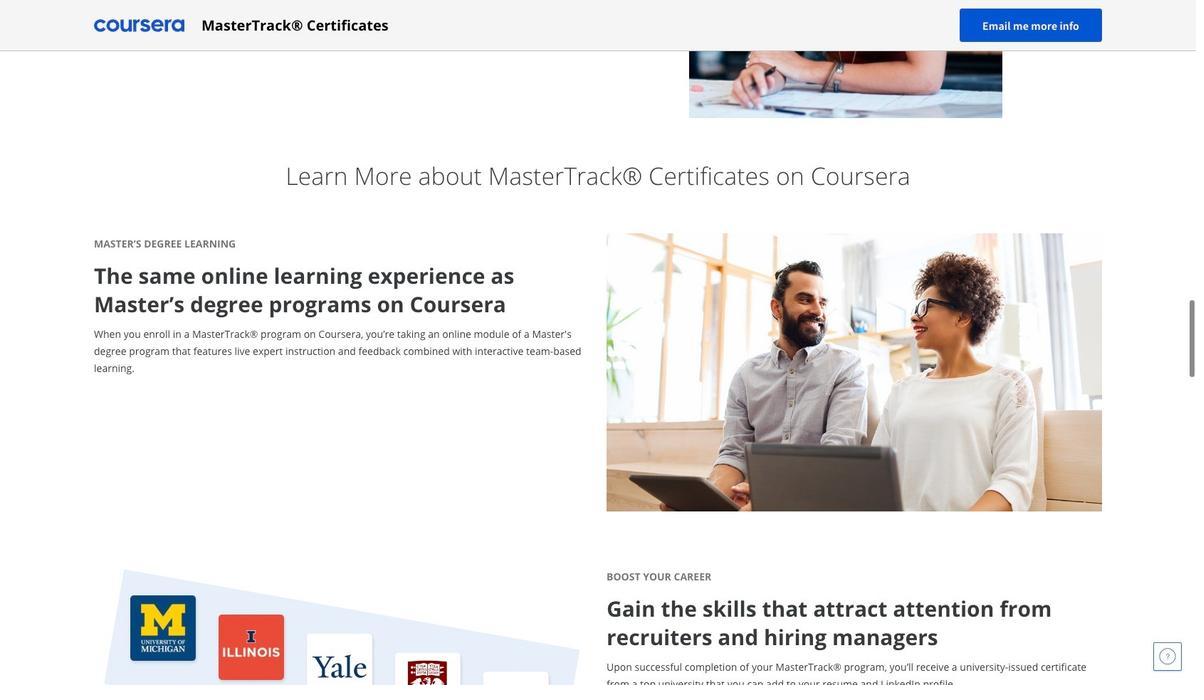 Task type: vqa. For each thing, say whether or not it's contained in the screenshot.
"Coursera" image
yes



Task type: describe. For each thing, give the bounding box(es) containing it.
help center image
[[1159, 649, 1176, 666]]

coursera image
[[94, 14, 184, 37]]



